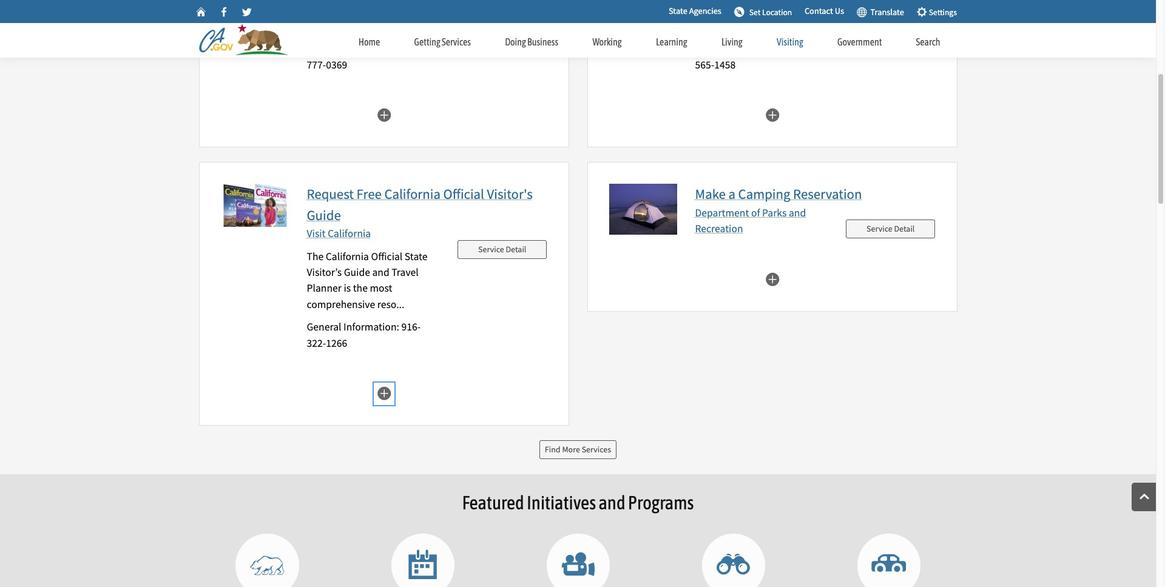 Task type: describe. For each thing, give the bounding box(es) containing it.
working
[[593, 36, 622, 47]]

make a camping reservation link
[[696, 185, 863, 203]]

featured
[[462, 493, 524, 514]]

open and close toggle to expand or shrink services card for get a fishing or hunting license service image
[[765, 107, 780, 122]]

the
[[353, 282, 368, 295]]

request free california official visitor's guide service icon image
[[221, 184, 289, 227]]

of
[[752, 206, 761, 220]]

department of parks and recreation link
[[696, 206, 807, 236]]

search
[[917, 36, 941, 47]]

set location
[[750, 7, 793, 17]]

search button
[[900, 24, 958, 56]]

general information: for free
[[307, 42, 402, 55]]

0369
[[326, 58, 347, 72]]

state inside the california official state visitor's guide and travel planner is the most comprehensive reso...
[[405, 250, 428, 263]]

doing business link
[[488, 24, 576, 55]]

official inside request free california official visitor's guide
[[444, 185, 485, 203]]

service detail link for request free california official visitor's guide
[[458, 240, 547, 259]]

is
[[344, 282, 351, 295]]

reso...
[[378, 298, 405, 311]]

a
[[729, 185, 736, 203]]

official inside the california official state visitor's guide and travel planner is the most comprehensive reso...
[[371, 250, 403, 263]]

visitor's
[[307, 266, 342, 279]]

visit california
[[307, 227, 371, 240]]

visiting
[[777, 36, 804, 47]]

california for the california official state visitor's guide and travel planner is the most comprehensive reso...
[[326, 250, 369, 263]]

translate link
[[857, 4, 905, 20]]

open and close toggle to expand or shrink services card for find a state park service image
[[377, 107, 391, 122]]

more
[[563, 445, 580, 456]]

banner containing state agencies
[[0, 0, 1157, 58]]

open and close toggle to expand or shrink services card for request free california official visitor's guide service image
[[377, 386, 391, 401]]

open and close toggle to expand or shrink services card for make a camping reservation service image
[[765, 271, 780, 286]]

and inside the california official state visitor's guide and travel planner is the most comprehensive reso...
[[373, 266, 390, 279]]

department of parks and recreation
[[696, 206, 807, 236]]

service detail for request free california official visitor's guide
[[479, 244, 527, 255]]

getting        services
[[414, 36, 471, 47]]

information: for california
[[344, 42, 400, 55]]

request free california official visitor's guide
[[307, 185, 533, 224]]

home
[[359, 36, 380, 47]]

living
[[722, 36, 743, 47]]

ca.gov logo image
[[199, 24, 294, 57]]

california inside request free california official visitor's guide
[[385, 185, 441, 203]]

visiting link
[[760, 24, 821, 55]]

777-
[[307, 58, 326, 72]]

business
[[528, 36, 559, 47]]

recreation
[[696, 222, 744, 236]]

contact
[[805, 6, 834, 17]]

compass image
[[734, 6, 745, 17]]

1 horizontal spatial and
[[599, 493, 626, 514]]

find more services
[[545, 445, 612, 456]]

guide for free
[[307, 206, 341, 224]]

service for official
[[479, 244, 504, 255]]

the california official state visitor's guide and travel planner is the most comprehensive reso...
[[307, 250, 428, 311]]

800- for california
[[402, 42, 421, 55]]

general for make
[[696, 42, 730, 55]]

getting
[[414, 36, 441, 47]]

322-
[[307, 337, 326, 350]]

reservation
[[794, 185, 863, 203]]

globe image
[[857, 6, 868, 17]]

visit
[[307, 227, 326, 240]]

doing
[[505, 36, 526, 47]]

parks
[[763, 206, 787, 220]]



Task type: vqa. For each thing, say whether or not it's contained in the screenshot.
Find
yes



Task type: locate. For each thing, give the bounding box(es) containing it.
detail
[[895, 223, 915, 234], [506, 244, 527, 255]]

800- for camping
[[790, 42, 810, 55]]

state left agencies
[[669, 6, 688, 17]]

set location button
[[730, 1, 797, 22]]

800- 777-0369
[[307, 42, 421, 72]]

2 vertical spatial california
[[326, 250, 369, 263]]

government link
[[821, 24, 900, 55]]

0 horizontal spatial 800-
[[402, 42, 421, 55]]

0 vertical spatial service
[[867, 223, 893, 234]]

find more services link
[[540, 441, 617, 460]]

916- 322-1266
[[307, 321, 421, 350]]

travel
[[392, 266, 419, 279]]

1 vertical spatial service
[[479, 244, 504, 255]]

general
[[307, 42, 342, 55], [696, 42, 730, 55], [307, 321, 342, 334]]

0 vertical spatial service detail
[[867, 223, 915, 234]]

1 vertical spatial official
[[371, 250, 403, 263]]

services
[[442, 36, 471, 47], [582, 445, 612, 456]]

service detail
[[867, 223, 915, 234], [479, 244, 527, 255]]

800- 565-1458
[[696, 42, 810, 72]]

state inside banner
[[669, 6, 688, 17]]

california down visit california link
[[326, 250, 369, 263]]

and
[[789, 206, 807, 220], [373, 266, 390, 279], [599, 493, 626, 514]]

1 horizontal spatial service detail
[[867, 223, 915, 234]]

location
[[763, 7, 793, 17]]

0 horizontal spatial guide
[[307, 206, 341, 224]]

detail for request free california official visitor's guide
[[506, 244, 527, 255]]

translate
[[868, 7, 905, 17]]

services inside banner
[[442, 36, 471, 47]]

service
[[867, 223, 893, 234], [479, 244, 504, 255]]

detail for make a camping reservation
[[895, 223, 915, 234]]

agencies
[[690, 6, 722, 17]]

state agencies link
[[669, 5, 722, 18]]

and up most
[[373, 266, 390, 279]]

request
[[307, 185, 354, 203]]

make a camping reservation
[[696, 185, 863, 203]]

general up 565-
[[696, 42, 730, 55]]

0 vertical spatial detail
[[895, 223, 915, 234]]

2 800- from the left
[[790, 42, 810, 55]]

guide up visit
[[307, 206, 341, 224]]

guide up the the
[[344, 266, 370, 279]]

free
[[357, 185, 382, 203]]

comprehensive
[[307, 298, 375, 311]]

1 vertical spatial services
[[582, 445, 612, 456]]

1 vertical spatial service detail link
[[458, 240, 547, 259]]

programs
[[628, 493, 694, 514]]

0 horizontal spatial state
[[405, 250, 428, 263]]

general information: up 0369
[[307, 42, 402, 55]]

general information: up 1458
[[696, 42, 790, 55]]

services right getting
[[442, 36, 471, 47]]

service detail link
[[846, 220, 936, 238], [458, 240, 547, 259]]

banner
[[0, 0, 1157, 58]]

initiatives
[[527, 493, 596, 514]]

1 vertical spatial state
[[405, 250, 428, 263]]

800- right "home"
[[402, 42, 421, 55]]

1 horizontal spatial services
[[582, 445, 612, 456]]

and left programs
[[599, 493, 626, 514]]

learning
[[656, 36, 688, 47]]

working link
[[576, 24, 639, 55]]

most
[[370, 282, 393, 295]]

visitor's
[[487, 185, 533, 203]]

make
[[696, 185, 726, 203]]

916-
[[402, 321, 421, 334]]

government
[[838, 36, 882, 47]]

home link
[[342, 24, 397, 55]]

0 horizontal spatial services
[[442, 36, 471, 47]]

1 vertical spatial service detail
[[479, 244, 527, 255]]

and right parks
[[789, 206, 807, 220]]

california
[[385, 185, 441, 203], [328, 227, 371, 240], [326, 250, 369, 263]]

learning link
[[639, 24, 705, 55]]

1 vertical spatial and
[[373, 266, 390, 279]]

camping
[[739, 185, 791, 203]]

california inside the california official state visitor's guide and travel planner is the most comprehensive reso...
[[326, 250, 369, 263]]

services right more
[[582, 445, 612, 456]]

800- inside 800- 565-1458
[[790, 42, 810, 55]]

0 vertical spatial guide
[[307, 206, 341, 224]]

guide for california
[[344, 266, 370, 279]]

1 vertical spatial california
[[328, 227, 371, 240]]

0 vertical spatial official
[[444, 185, 485, 203]]

california for visit california
[[328, 227, 371, 240]]

set
[[750, 7, 761, 17]]

0 horizontal spatial detail
[[506, 244, 527, 255]]

800- inside 800- 777-0369
[[402, 42, 421, 55]]

general information:
[[307, 42, 402, 55], [696, 42, 790, 55], [307, 321, 402, 334]]

general information: for a
[[696, 42, 790, 55]]

living link
[[705, 24, 760, 55]]

make a camping reservation service icon image
[[609, 184, 677, 235]]

1 horizontal spatial guide
[[344, 266, 370, 279]]

settings button
[[913, 1, 962, 22]]

planner
[[307, 282, 342, 295]]

general for request
[[307, 42, 342, 55]]

california right visit
[[328, 227, 371, 240]]

service for reservation
[[867, 223, 893, 234]]

getting        services link
[[397, 24, 488, 55]]

0 vertical spatial service detail link
[[846, 220, 936, 238]]

state agencies
[[669, 6, 722, 17]]

565-
[[696, 58, 715, 72]]

1458
[[715, 58, 736, 72]]

department
[[696, 206, 750, 220]]

1266
[[326, 337, 347, 350]]

information: for camping
[[732, 42, 788, 55]]

0 horizontal spatial service detail link
[[458, 240, 547, 259]]

general information: up 1266
[[307, 321, 402, 334]]

0 horizontal spatial and
[[373, 266, 390, 279]]

settings
[[928, 7, 958, 17]]

the
[[307, 250, 324, 263]]

state up travel
[[405, 250, 428, 263]]

1 horizontal spatial 800-
[[790, 42, 810, 55]]

guide
[[307, 206, 341, 224], [344, 266, 370, 279]]

find
[[545, 445, 561, 456]]

featured initiatives and programs
[[462, 493, 694, 514]]

general up 322-
[[307, 321, 342, 334]]

official
[[444, 185, 485, 203], [371, 250, 403, 263]]

official left visitor's
[[444, 185, 485, 203]]

service detail for make a camping reservation
[[867, 223, 915, 234]]

1 vertical spatial detail
[[506, 244, 527, 255]]

contact us
[[805, 6, 845, 17]]

800-
[[402, 42, 421, 55], [790, 42, 810, 55]]

information:
[[344, 42, 400, 55], [732, 42, 788, 55], [344, 321, 400, 334]]

0 horizontal spatial official
[[371, 250, 403, 263]]

doing business
[[505, 36, 559, 47]]

1 vertical spatial guide
[[344, 266, 370, 279]]

guide inside the california official state visitor's guide and travel planner is the most comprehensive reso...
[[344, 266, 370, 279]]

0 vertical spatial and
[[789, 206, 807, 220]]

us
[[835, 6, 845, 17]]

1 horizontal spatial service
[[867, 223, 893, 234]]

official up travel
[[371, 250, 403, 263]]

2 horizontal spatial and
[[789, 206, 807, 220]]

0 vertical spatial services
[[442, 36, 471, 47]]

1 horizontal spatial detail
[[895, 223, 915, 234]]

1 horizontal spatial service detail link
[[846, 220, 936, 238]]

and inside the department of parks and recreation
[[789, 206, 807, 220]]

california right free
[[385, 185, 441, 203]]

service detail link for make a camping reservation
[[846, 220, 936, 238]]

2 vertical spatial and
[[599, 493, 626, 514]]

1 horizontal spatial official
[[444, 185, 485, 203]]

1 800- from the left
[[402, 42, 421, 55]]

general up the 777-
[[307, 42, 342, 55]]

0 vertical spatial state
[[669, 6, 688, 17]]

0 horizontal spatial service detail
[[479, 244, 527, 255]]

guide inside request free california official visitor's guide
[[307, 206, 341, 224]]

0 vertical spatial california
[[385, 185, 441, 203]]

visit california link
[[307, 227, 371, 240]]

1 horizontal spatial state
[[669, 6, 688, 17]]

request free california official visitor's guide link
[[307, 185, 533, 224]]

0 horizontal spatial service
[[479, 244, 504, 255]]

state
[[669, 6, 688, 17], [405, 250, 428, 263]]

800- down 'contact'
[[790, 42, 810, 55]]

gear image
[[917, 6, 928, 17]]

contact us link
[[805, 5, 845, 18]]



